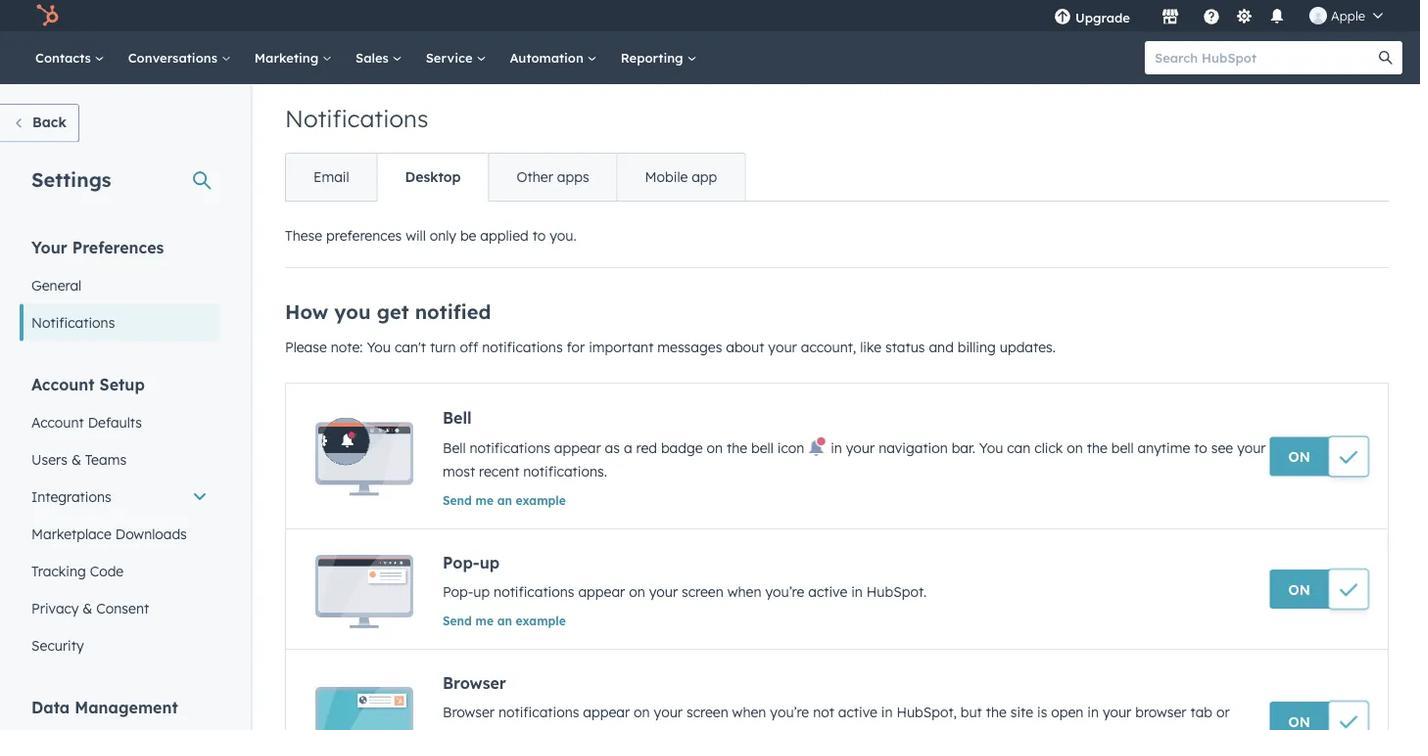 Task type: locate. For each thing, give the bounding box(es) containing it.
other
[[517, 168, 553, 186]]

window.
[[443, 728, 494, 731]]

1 vertical spatial when
[[732, 704, 766, 721]]

2 send me an example button from the top
[[443, 614, 566, 628]]

general link
[[20, 267, 219, 304]]

0 horizontal spatial to
[[533, 227, 546, 244]]

2 horizontal spatial the
[[1087, 440, 1108, 457]]

you
[[367, 339, 391, 356], [979, 440, 1003, 457]]

0 horizontal spatial bell
[[751, 440, 774, 457]]

me down recent
[[476, 493, 494, 508]]

you inside 'in your navigation bar. you can click on the bell anytime to see your most recent notifications.'
[[979, 440, 1003, 457]]

0 vertical spatial send me an example button
[[443, 493, 566, 508]]

bell left anytime
[[1112, 440, 1134, 457]]

pop- for pop-up notifications appear on your screen when you're active in hubspot.
[[443, 584, 473, 601]]

0 horizontal spatial you
[[367, 339, 391, 356]]

on for bell
[[1289, 449, 1311, 466]]

1 vertical spatial example
[[516, 614, 566, 628]]

bell inside 'in your navigation bar. you can click on the bell anytime to see your most recent notifications.'
[[1112, 440, 1134, 457]]

0 horizontal spatial the
[[727, 440, 748, 457]]

up for pop-up
[[480, 553, 500, 573]]

menu
[[1040, 0, 1397, 31]]

1 vertical spatial to
[[1194, 440, 1208, 457]]

0 vertical spatial when
[[728, 584, 762, 601]]

account
[[31, 375, 95, 394], [31, 414, 84, 431]]

1 vertical spatial screen
[[687, 704, 728, 721]]

account setup element
[[20, 374, 219, 665]]

1 horizontal spatial the
[[986, 704, 1007, 721]]

to left the see
[[1194, 440, 1208, 457]]

bell for bell notifications appear as a red badge on the bell icon
[[443, 440, 466, 457]]

menu item
[[1144, 0, 1148, 31]]

1 horizontal spatial bell
[[1112, 440, 1134, 457]]

1 vertical spatial notifications
[[31, 314, 115, 331]]

an down pop-up on the bottom
[[497, 614, 512, 628]]

tracking
[[31, 563, 86, 580]]

1 example from the top
[[516, 493, 566, 508]]

1 vertical spatial &
[[83, 600, 92, 617]]

navigation
[[285, 153, 746, 202]]

0 vertical spatial on
[[1289, 449, 1311, 466]]

settings link
[[1232, 5, 1257, 26]]

2 an from the top
[[497, 614, 512, 628]]

the for badge
[[727, 440, 748, 457]]

me down pop-up on the bottom
[[476, 614, 494, 628]]

pop-up
[[443, 553, 500, 573]]

anytime
[[1138, 440, 1190, 457]]

to left the you.
[[533, 227, 546, 244]]

2 bell from the top
[[443, 440, 466, 457]]

0 vertical spatial send
[[443, 493, 472, 508]]

click
[[1035, 440, 1063, 457]]

the
[[727, 440, 748, 457], [1087, 440, 1108, 457], [986, 704, 1007, 721]]

contacts
[[35, 49, 95, 66]]

automation
[[510, 49, 587, 66]]

0 vertical spatial example
[[516, 493, 566, 508]]

notifications inside your preferences element
[[31, 314, 115, 331]]

2 me from the top
[[476, 614, 494, 628]]

active inside browser notifications appear on your screen when you're not active in hubspot, but the site is open in your browser tab or window.
[[838, 704, 878, 721]]

notifications link
[[20, 304, 219, 341]]

billing
[[958, 339, 996, 356]]

send me an example button down recent
[[443, 493, 566, 508]]

1 vertical spatial you're
[[770, 704, 809, 721]]

on
[[707, 440, 723, 457], [1067, 440, 1083, 457], [629, 584, 645, 601], [634, 704, 650, 721]]

as
[[605, 440, 620, 457]]

2 account from the top
[[31, 414, 84, 431]]

navigation containing email
[[285, 153, 746, 202]]

to inside 'in your navigation bar. you can click on the bell anytime to see your most recent notifications.'
[[1194, 440, 1208, 457]]

consent
[[96, 600, 149, 617]]

marketplace downloads
[[31, 526, 187, 543]]

please note: you can't turn off notifications for important messages about your account, like status and billing updates.
[[285, 339, 1056, 356]]

can
[[1007, 440, 1031, 457]]

send me an example down pop-up on the bottom
[[443, 614, 566, 628]]

browser for browser notifications appear on your screen when you're not active in hubspot, but the site is open in your browser tab or window.
[[443, 704, 495, 721]]

the right click
[[1087, 440, 1108, 457]]

2 browser from the top
[[443, 704, 495, 721]]

the for click
[[1087, 440, 1108, 457]]

is
[[1037, 704, 1047, 721]]

badge
[[661, 440, 703, 457]]

preferences
[[326, 227, 402, 244]]

up down pop-up on the bottom
[[473, 584, 490, 601]]

1 vertical spatial an
[[497, 614, 512, 628]]

0 horizontal spatial notifications
[[31, 314, 115, 331]]

0 vertical spatial &
[[71, 451, 81, 468]]

data
[[31, 698, 70, 717]]

& right the users
[[71, 451, 81, 468]]

0 horizontal spatial &
[[71, 451, 81, 468]]

desktop
[[405, 168, 461, 186]]

off
[[460, 339, 478, 356]]

integrations
[[31, 488, 111, 505]]

search button
[[1369, 41, 1403, 74]]

1 vertical spatial me
[[476, 614, 494, 628]]

account defaults link
[[20, 404, 219, 441]]

appear
[[554, 440, 601, 457], [578, 584, 625, 601], [583, 704, 630, 721]]

you left the can't
[[367, 339, 391, 356]]

1 send me an example from the top
[[443, 493, 566, 508]]

app
[[692, 168, 717, 186]]

1 send me an example button from the top
[[443, 493, 566, 508]]

bell
[[751, 440, 774, 457], [1112, 440, 1134, 457]]

2 vertical spatial appear
[[583, 704, 630, 721]]

& for privacy
[[83, 600, 92, 617]]

your
[[31, 238, 67, 257]]

red
[[636, 440, 657, 457]]

0 vertical spatial screen
[[682, 584, 724, 601]]

important
[[589, 339, 654, 356]]

send me an example down recent
[[443, 493, 566, 508]]

0 vertical spatial browser
[[443, 674, 506, 693]]

management
[[75, 698, 178, 717]]

conversations
[[128, 49, 221, 66]]

1 vertical spatial you
[[979, 440, 1003, 457]]

preferences
[[72, 238, 164, 257]]

you're
[[765, 584, 805, 601], [770, 704, 809, 721]]

bell for icon
[[751, 440, 774, 457]]

the inside 'in your navigation bar. you can click on the bell anytime to see your most recent notifications.'
[[1087, 440, 1108, 457]]

help image
[[1203, 9, 1220, 26]]

0 vertical spatial notifications
[[285, 104, 428, 133]]

1 horizontal spatial to
[[1194, 440, 1208, 457]]

& right privacy
[[83, 600, 92, 617]]

0 vertical spatial you
[[367, 339, 391, 356]]

1 browser from the top
[[443, 674, 506, 693]]

0 vertical spatial me
[[476, 493, 494, 508]]

1 vertical spatial account
[[31, 414, 84, 431]]

2 bell from the left
[[1112, 440, 1134, 457]]

send
[[443, 493, 472, 508], [443, 614, 472, 628]]

pop- down most
[[443, 553, 480, 573]]

an down recent
[[497, 493, 512, 508]]

see
[[1211, 440, 1233, 457]]

1 horizontal spatial you
[[979, 440, 1003, 457]]

2 pop- from the top
[[443, 584, 473, 601]]

1 on from the top
[[1289, 449, 1311, 466]]

2 example from the top
[[516, 614, 566, 628]]

in
[[831, 440, 842, 457], [851, 584, 863, 601], [881, 704, 893, 721], [1088, 704, 1099, 721]]

the left icon
[[727, 440, 748, 457]]

help button
[[1195, 0, 1228, 31]]

1 me from the top
[[476, 493, 494, 508]]

code
[[90, 563, 124, 580]]

when
[[728, 584, 762, 601], [732, 704, 766, 721]]

1 vertical spatial send
[[443, 614, 472, 628]]

other apps button
[[488, 154, 617, 201]]

in right icon
[[831, 440, 842, 457]]

you left "can"
[[979, 440, 1003, 457]]

Search HubSpot search field
[[1145, 41, 1385, 74]]

0 vertical spatial to
[[533, 227, 546, 244]]

bob builder image
[[1310, 7, 1327, 24]]

screen
[[682, 584, 724, 601], [687, 704, 728, 721]]

account up the users
[[31, 414, 84, 431]]

1 vertical spatial browser
[[443, 704, 495, 721]]

in inside 'in your navigation bar. you can click on the bell anytime to see your most recent notifications.'
[[831, 440, 842, 457]]

0 vertical spatial up
[[480, 553, 500, 573]]

0 vertical spatial active
[[808, 584, 848, 601]]

your
[[768, 339, 797, 356], [846, 440, 875, 457], [1237, 440, 1266, 457], [649, 584, 678, 601], [654, 704, 683, 721], [1103, 704, 1132, 721]]

0 vertical spatial an
[[497, 493, 512, 508]]

service link
[[414, 31, 498, 84]]

1 bell from the left
[[751, 440, 774, 457]]

your preferences element
[[20, 237, 219, 341]]

1 horizontal spatial &
[[83, 600, 92, 617]]

&
[[71, 451, 81, 468], [83, 600, 92, 617]]

up down recent
[[480, 553, 500, 573]]

email
[[313, 168, 349, 186]]

1 send from the top
[[443, 493, 472, 508]]

screen inside browser notifications appear on your screen when you're not active in hubspot, but the site is open in your browser tab or window.
[[687, 704, 728, 721]]

notified
[[415, 300, 491, 324]]

marketplace downloads link
[[20, 516, 219, 553]]

security link
[[20, 627, 219, 665]]

1 pop- from the top
[[443, 553, 480, 573]]

menu containing apple
[[1040, 0, 1397, 31]]

1 an from the top
[[497, 493, 512, 508]]

0 vertical spatial account
[[31, 375, 95, 394]]

active for browser
[[838, 704, 878, 721]]

0 vertical spatial bell
[[443, 408, 472, 428]]

0 vertical spatial send me an example
[[443, 493, 566, 508]]

the right but
[[986, 704, 1007, 721]]

send down pop-up on the bottom
[[443, 614, 472, 628]]

1 bell from the top
[[443, 408, 472, 428]]

active left 'hubspot.'
[[808, 584, 848, 601]]

notifications down the sales
[[285, 104, 428, 133]]

appear inside browser notifications appear on your screen when you're not active in hubspot, but the site is open in your browser tab or window.
[[583, 704, 630, 721]]

apple
[[1331, 7, 1365, 24]]

recent
[[479, 463, 519, 480]]

notifications
[[285, 104, 428, 133], [31, 314, 115, 331]]

how you get notified
[[285, 300, 491, 324]]

1 vertical spatial send me an example
[[443, 614, 566, 628]]

browser inside browser notifications appear on your screen when you're not active in hubspot, but the site is open in your browser tab or window.
[[443, 704, 495, 721]]

hubspot link
[[24, 4, 73, 27]]

privacy
[[31, 600, 79, 617]]

up
[[480, 553, 500, 573], [473, 584, 490, 601]]

updates.
[[1000, 339, 1056, 356]]

privacy & consent link
[[20, 590, 219, 627]]

send me an example for pop-up
[[443, 614, 566, 628]]

1 vertical spatial up
[[473, 584, 490, 601]]

1 vertical spatial bell
[[443, 440, 466, 457]]

active right not
[[838, 704, 878, 721]]

1 account from the top
[[31, 375, 95, 394]]

bell left icon
[[751, 440, 774, 457]]

2 send from the top
[[443, 614, 472, 628]]

notifications down general
[[31, 314, 115, 331]]

1 vertical spatial active
[[838, 704, 878, 721]]

on for pop-up
[[1289, 581, 1311, 598]]

an
[[497, 493, 512, 508], [497, 614, 512, 628]]

1 vertical spatial send me an example button
[[443, 614, 566, 628]]

notifications button
[[1261, 0, 1294, 31]]

2 send me an example from the top
[[443, 614, 566, 628]]

account up "account defaults"
[[31, 375, 95, 394]]

1 vertical spatial on
[[1289, 581, 1311, 598]]

send down most
[[443, 493, 472, 508]]

me for bell
[[476, 493, 494, 508]]

1 vertical spatial pop-
[[443, 584, 473, 601]]

0 vertical spatial pop-
[[443, 553, 480, 573]]

contacts link
[[24, 31, 116, 84]]

or
[[1216, 704, 1230, 721]]

hubspot.
[[867, 584, 927, 601]]

0 vertical spatial appear
[[554, 440, 601, 457]]

send for pop-up
[[443, 614, 472, 628]]

2 on from the top
[[1289, 581, 1311, 598]]

navigation
[[879, 440, 948, 457]]

send me an example button down pop-up on the bottom
[[443, 614, 566, 628]]

hubspot,
[[897, 704, 957, 721]]

pop- down pop-up on the bottom
[[443, 584, 473, 601]]

send me an example
[[443, 493, 566, 508], [443, 614, 566, 628]]

reporting
[[621, 49, 687, 66]]



Task type: describe. For each thing, give the bounding box(es) containing it.
send for bell
[[443, 493, 472, 508]]

send me an example button for bell
[[443, 493, 566, 508]]

teams
[[85, 451, 126, 468]]

settings image
[[1236, 8, 1253, 26]]

please
[[285, 339, 327, 356]]

your preferences
[[31, 238, 164, 257]]

reporting link
[[609, 31, 709, 84]]

apple button
[[1298, 0, 1395, 31]]

open
[[1051, 704, 1084, 721]]

pop-up notifications appear on your screen when you're active in hubspot.
[[443, 584, 927, 601]]

service
[[426, 49, 476, 66]]

email button
[[286, 154, 377, 201]]

account setup
[[31, 375, 145, 394]]

mobile app
[[645, 168, 717, 186]]

browser notifications appear on your screen when you're not active in hubspot, but the site is open in your browser tab or window.
[[443, 704, 1230, 731]]

up for pop-up notifications appear on your screen when you're active in hubspot.
[[473, 584, 490, 601]]

data management
[[31, 698, 178, 717]]

example for pop-up
[[516, 614, 566, 628]]

appear for as
[[554, 440, 601, 457]]

tab
[[1191, 704, 1213, 721]]

bell for anytime
[[1112, 440, 1134, 457]]

can't
[[395, 339, 426, 356]]

desktop button
[[377, 154, 488, 201]]

status
[[885, 339, 925, 356]]

integrations button
[[20, 478, 219, 516]]

defaults
[[88, 414, 142, 431]]

example for bell
[[516, 493, 566, 508]]

marketplaces button
[[1150, 0, 1191, 31]]

mobile
[[645, 168, 688, 186]]

conversations link
[[116, 31, 243, 84]]

security
[[31, 637, 84, 654]]

& for users
[[71, 451, 81, 468]]

account,
[[801, 339, 856, 356]]

in left 'hubspot.'
[[851, 584, 863, 601]]

marketing link
[[243, 31, 344, 84]]

but
[[961, 704, 982, 721]]

settings
[[31, 167, 111, 191]]

browser for browser
[[443, 674, 506, 693]]

tracking code
[[31, 563, 124, 580]]

how
[[285, 300, 328, 324]]

1 vertical spatial appear
[[578, 584, 625, 601]]

when inside browser notifications appear on your screen when you're not active in hubspot, but the site is open in your browser tab or window.
[[732, 704, 766, 721]]

general
[[31, 277, 82, 294]]

in right open
[[1088, 704, 1099, 721]]

users & teams
[[31, 451, 126, 468]]

other apps
[[517, 168, 589, 186]]

marketing
[[254, 49, 322, 66]]

notifications image
[[1268, 9, 1286, 26]]

account for account defaults
[[31, 414, 84, 431]]

site
[[1011, 704, 1033, 721]]

get
[[377, 300, 409, 324]]

marketplaces image
[[1162, 9, 1179, 26]]

search image
[[1379, 51, 1393, 65]]

sales
[[356, 49, 392, 66]]

downloads
[[115, 526, 187, 543]]

sales link
[[344, 31, 414, 84]]

like
[[860, 339, 882, 356]]

0 vertical spatial you're
[[765, 584, 805, 601]]

turn
[[430, 339, 456, 356]]

back link
[[0, 104, 79, 143]]

upgrade image
[[1054, 9, 1071, 26]]

on inside browser notifications appear on your screen when you're not active in hubspot, but the site is open in your browser tab or window.
[[634, 704, 650, 721]]

bell for bell
[[443, 408, 472, 428]]

in left hubspot,
[[881, 704, 893, 721]]

automation link
[[498, 31, 609, 84]]

the inside browser notifications appear on your screen when you're not active in hubspot, but the site is open in your browser tab or window.
[[986, 704, 1007, 721]]

a
[[624, 440, 632, 457]]

most
[[443, 463, 475, 480]]

you
[[334, 300, 371, 324]]

these preferences will only be applied to you.
[[285, 227, 577, 244]]

an for pop-up
[[497, 614, 512, 628]]

apps
[[557, 168, 589, 186]]

notifications inside browser notifications appear on your screen when you're not active in hubspot, but the site is open in your browser tab or window.
[[499, 704, 579, 721]]

hubspot image
[[35, 4, 59, 27]]

on inside 'in your navigation bar. you can click on the bell anytime to see your most recent notifications.'
[[1067, 440, 1083, 457]]

notifications.
[[523, 463, 607, 480]]

bar.
[[952, 440, 975, 457]]

in your navigation bar. you can click on the bell anytime to see your most recent notifications.
[[443, 440, 1266, 480]]

for
[[567, 339, 585, 356]]

users
[[31, 451, 68, 468]]

back
[[32, 114, 67, 131]]

these
[[285, 227, 322, 244]]

send me an example button for pop-up
[[443, 614, 566, 628]]

tracking code link
[[20, 553, 219, 590]]

setup
[[99, 375, 145, 394]]

active for pop-up
[[808, 584, 848, 601]]

me for pop-up
[[476, 614, 494, 628]]

an for bell
[[497, 493, 512, 508]]

icon
[[778, 440, 805, 457]]

account defaults
[[31, 414, 142, 431]]

appear for on
[[583, 704, 630, 721]]

you.
[[550, 227, 577, 244]]

1 horizontal spatial notifications
[[285, 104, 428, 133]]

only
[[430, 227, 456, 244]]

bell notifications appear as a red badge on the bell icon
[[443, 440, 808, 457]]

account for account setup
[[31, 375, 95, 394]]

will
[[406, 227, 426, 244]]

marketplace
[[31, 526, 112, 543]]

and
[[929, 339, 954, 356]]

send me an example for bell
[[443, 493, 566, 508]]

applied
[[480, 227, 529, 244]]

you're inside browser notifications appear on your screen when you're not active in hubspot, but the site is open in your browser tab or window.
[[770, 704, 809, 721]]

note:
[[331, 339, 363, 356]]

pop- for pop-up
[[443, 553, 480, 573]]



Task type: vqa. For each thing, say whether or not it's contained in the screenshot.
Users & Teams
yes



